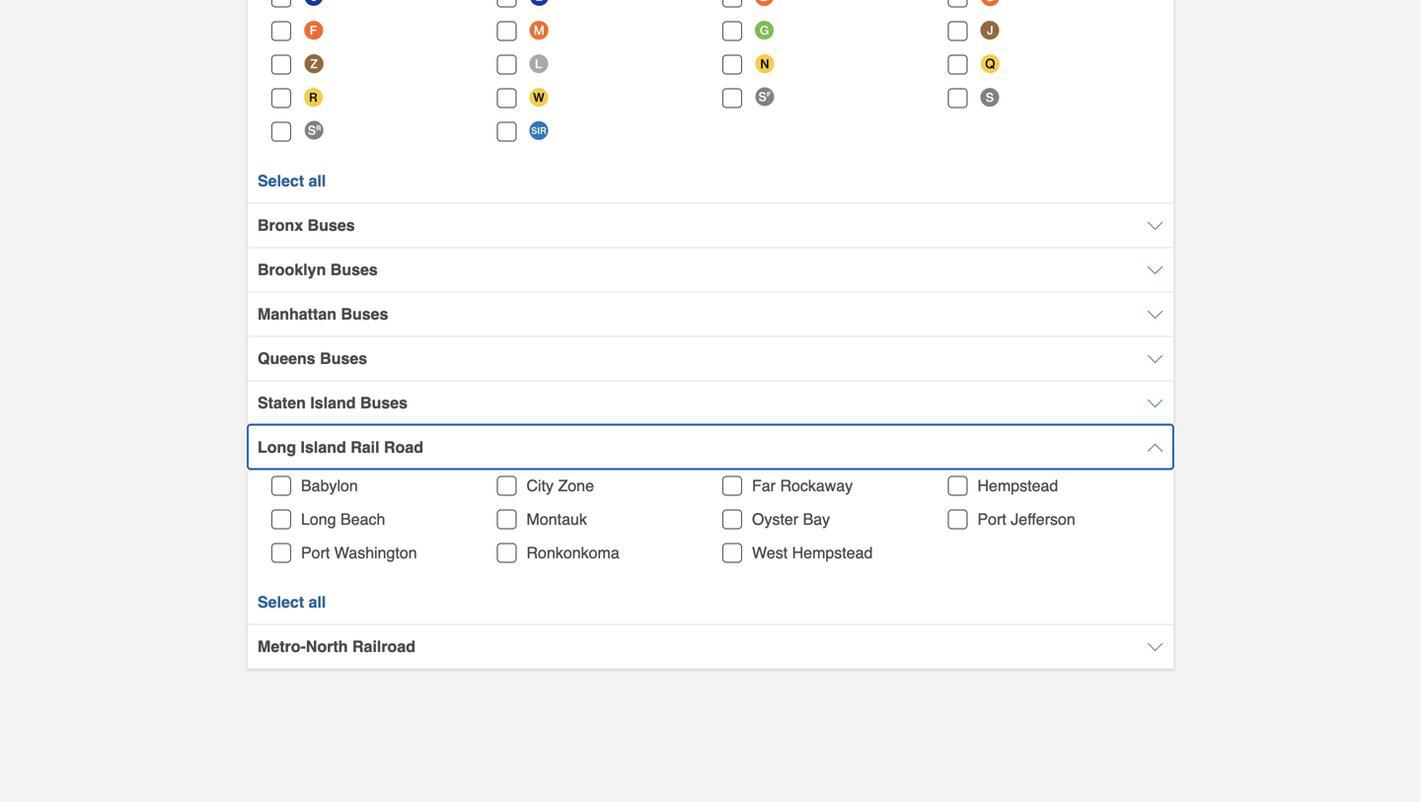 Task type: describe. For each thing, give the bounding box(es) containing it.
island for long
[[301, 438, 346, 456]]

west hempstead
[[752, 544, 873, 562]]

buses up rail
[[360, 394, 408, 412]]

1 all from the top
[[309, 172, 326, 190]]

montauk
[[527, 510, 587, 528]]

long island rail road
[[258, 438, 424, 456]]

far
[[752, 477, 776, 495]]

chevron down image for bronx buses
[[1148, 217, 1164, 233]]

far rockaway
[[752, 477, 853, 495]]

port washington
[[301, 544, 417, 562]]

chevron up image
[[1148, 440, 1164, 455]]

bay
[[803, 510, 830, 528]]

long beach
[[301, 510, 385, 528]]

buses for manhattan buses
[[341, 305, 388, 323]]

bronx
[[258, 216, 303, 234]]

ronkonkoma
[[527, 544, 620, 562]]

city
[[527, 477, 554, 495]]

chevron down image for brooklyn buses
[[1148, 262, 1164, 278]]

staten island buses button
[[248, 380, 1174, 425]]

buses for brooklyn buses
[[331, 260, 378, 279]]

west
[[752, 544, 788, 562]]

long island rail road button
[[248, 425, 1174, 469]]

oyster bay
[[752, 510, 830, 528]]

jefferson
[[1011, 510, 1076, 528]]

manhattan buses button
[[248, 292, 1174, 336]]

staten
[[258, 394, 306, 412]]

2 all from the top
[[309, 593, 326, 611]]

2 select all from the top
[[258, 593, 326, 611]]

queens
[[258, 349, 316, 368]]

buses for queens buses
[[320, 349, 367, 368]]

1 select from the top
[[258, 172, 304, 190]]

island for staten
[[310, 394, 356, 412]]

manhattan
[[258, 305, 337, 323]]

babylon
[[301, 477, 358, 495]]

north
[[306, 638, 348, 656]]



Task type: locate. For each thing, give the bounding box(es) containing it.
island inside staten island buses button
[[310, 394, 356, 412]]

rockaway
[[780, 477, 853, 495]]

long for long island rail road
[[258, 438, 296, 456]]

1 vertical spatial port
[[301, 544, 330, 562]]

1 vertical spatial island
[[301, 438, 346, 456]]

metro-north railroad button
[[248, 624, 1174, 669]]

port
[[978, 510, 1007, 528], [301, 544, 330, 562]]

0 vertical spatial long
[[258, 438, 296, 456]]

0 vertical spatial chevron down image
[[1148, 217, 1164, 233]]

chevron down image inside brooklyn buses button
[[1148, 262, 1164, 278]]

1 vertical spatial hempstead
[[792, 544, 873, 562]]

chevron down image inside 'bronx buses' button
[[1148, 217, 1164, 233]]

chevron down image
[[1148, 217, 1164, 233], [1148, 262, 1164, 278], [1148, 306, 1164, 322]]

1 chevron down image from the top
[[1148, 351, 1164, 367]]

island up babylon
[[301, 438, 346, 456]]

0 horizontal spatial hempstead
[[792, 544, 873, 562]]

chevron down image inside staten island buses button
[[1148, 395, 1164, 411]]

1 horizontal spatial long
[[301, 510, 336, 528]]

road
[[384, 438, 424, 456]]

select all up bronx
[[258, 172, 326, 190]]

port for port jefferson
[[978, 510, 1007, 528]]

chevron down image inside metro-north railroad button
[[1148, 639, 1164, 655]]

washington
[[334, 544, 417, 562]]

select up bronx
[[258, 172, 304, 190]]

chevron down image for buses
[[1148, 395, 1164, 411]]

1 vertical spatial chevron down image
[[1148, 262, 1164, 278]]

queens buses
[[258, 349, 367, 368]]

0 vertical spatial hempstead
[[978, 477, 1059, 495]]

city zone
[[527, 477, 594, 495]]

brooklyn
[[258, 260, 326, 279]]

all up bronx buses in the left of the page
[[309, 172, 326, 190]]

2 vertical spatial chevron down image
[[1148, 639, 1164, 655]]

brooklyn buses
[[258, 260, 378, 279]]

0 vertical spatial all
[[309, 172, 326, 190]]

island up the long island rail road
[[310, 394, 356, 412]]

buses for bronx buses
[[308, 216, 355, 234]]

manhattan buses
[[258, 305, 388, 323]]

select all
[[258, 172, 326, 190], [258, 593, 326, 611]]

metro-
[[258, 638, 306, 656]]

port down long beach
[[301, 544, 330, 562]]

oyster
[[752, 510, 799, 528]]

zone
[[558, 477, 594, 495]]

2 chevron down image from the top
[[1148, 262, 1164, 278]]

hempstead down bay
[[792, 544, 873, 562]]

1 vertical spatial select all
[[258, 593, 326, 611]]

chevron down image
[[1148, 351, 1164, 367], [1148, 395, 1164, 411], [1148, 639, 1164, 655]]

0 vertical spatial select
[[258, 172, 304, 190]]

long down 'staten'
[[258, 438, 296, 456]]

beach
[[341, 510, 385, 528]]

metro-north railroad
[[258, 638, 416, 656]]

buses up brooklyn buses
[[308, 216, 355, 234]]

island
[[310, 394, 356, 412], [301, 438, 346, 456]]

0 vertical spatial port
[[978, 510, 1007, 528]]

long for long beach
[[301, 510, 336, 528]]

1 horizontal spatial hempstead
[[978, 477, 1059, 495]]

brooklyn buses button
[[248, 247, 1174, 292]]

2 select from the top
[[258, 593, 304, 611]]

1 vertical spatial all
[[309, 593, 326, 611]]

rail
[[351, 438, 380, 456]]

hempstead
[[978, 477, 1059, 495], [792, 544, 873, 562]]

1 vertical spatial long
[[301, 510, 336, 528]]

long inside button
[[258, 438, 296, 456]]

all up north at the bottom left
[[309, 593, 326, 611]]

1 select all from the top
[[258, 172, 326, 190]]

buses down brooklyn buses
[[341, 305, 388, 323]]

buses inside button
[[331, 260, 378, 279]]

chevron down image for railroad
[[1148, 639, 1164, 655]]

select
[[258, 172, 304, 190], [258, 593, 304, 611]]

buses inside button
[[341, 305, 388, 323]]

chevron down image inside queens buses "button"
[[1148, 351, 1164, 367]]

buses up manhattan buses
[[331, 260, 378, 279]]

buses inside "button"
[[320, 349, 367, 368]]

1 vertical spatial select
[[258, 593, 304, 611]]

2 chevron down image from the top
[[1148, 395, 1164, 411]]

long down babylon
[[301, 510, 336, 528]]

select up metro-
[[258, 593, 304, 611]]

0 vertical spatial chevron down image
[[1148, 351, 1164, 367]]

3 chevron down image from the top
[[1148, 639, 1164, 655]]

1 vertical spatial chevron down image
[[1148, 395, 1164, 411]]

bronx buses button
[[248, 203, 1174, 247]]

chevron down image for manhattan buses
[[1148, 306, 1164, 322]]

select all up metro-
[[258, 593, 326, 611]]

chevron down image inside manhattan buses button
[[1148, 306, 1164, 322]]

port left jefferson
[[978, 510, 1007, 528]]

all
[[309, 172, 326, 190], [309, 593, 326, 611]]

queens buses button
[[248, 336, 1174, 380]]

1 chevron down image from the top
[[1148, 217, 1164, 233]]

bronx buses
[[258, 216, 355, 234]]

3 chevron down image from the top
[[1148, 306, 1164, 322]]

staten island buses
[[258, 394, 408, 412]]

island inside long island rail road button
[[301, 438, 346, 456]]

hempstead up port jefferson on the bottom right
[[978, 477, 1059, 495]]

long
[[258, 438, 296, 456], [301, 510, 336, 528]]

buses
[[308, 216, 355, 234], [331, 260, 378, 279], [341, 305, 388, 323], [320, 349, 367, 368], [360, 394, 408, 412]]

0 horizontal spatial long
[[258, 438, 296, 456]]

railroad
[[352, 638, 416, 656]]

port jefferson
[[978, 510, 1076, 528]]

port for port washington
[[301, 544, 330, 562]]

0 vertical spatial select all
[[258, 172, 326, 190]]

1 horizontal spatial port
[[978, 510, 1007, 528]]

2 vertical spatial chevron down image
[[1148, 306, 1164, 322]]

0 vertical spatial island
[[310, 394, 356, 412]]

buses up staten island buses
[[320, 349, 367, 368]]

0 horizontal spatial port
[[301, 544, 330, 562]]



Task type: vqa. For each thing, say whether or not it's contained in the screenshot.
METRO-
yes



